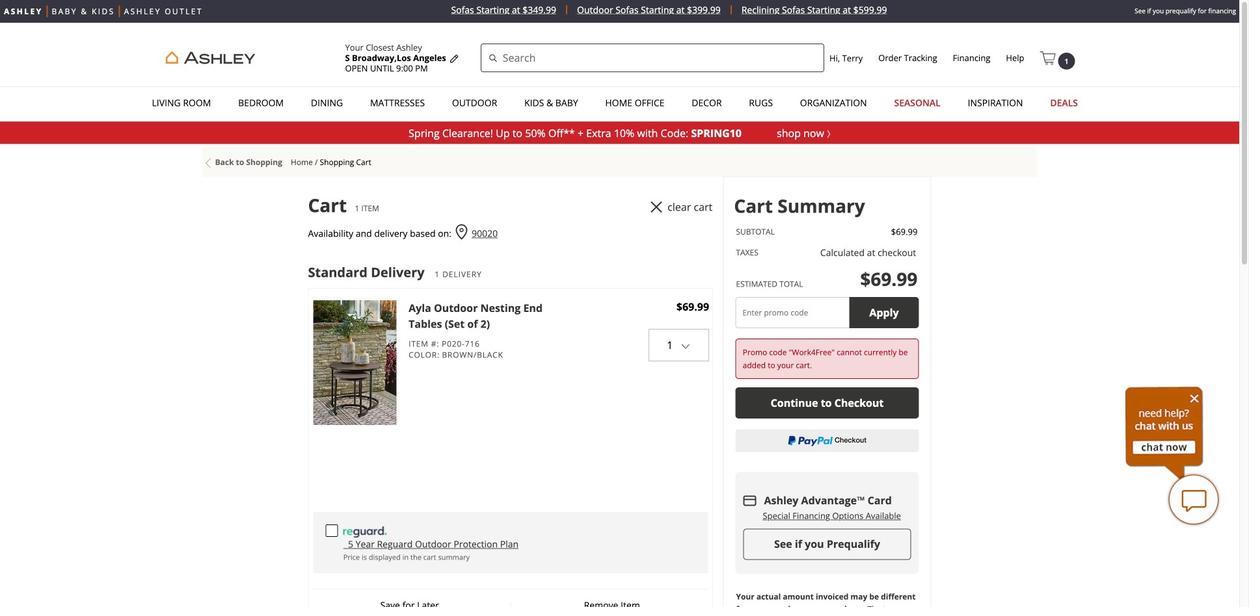 Task type: describe. For each thing, give the bounding box(es) containing it.
availability and delivery based on this zip code - 90020 image
[[454, 224, 470, 240]]

change location image
[[449, 54, 459, 64]]

click to clear cart image
[[651, 201, 663, 213]]

search image
[[489, 53, 498, 66]]

ashley advantage™ card image
[[744, 496, 757, 507]]

dialogue message for liveperson image
[[1126, 387, 1204, 481]]

reguard image
[[344, 527, 387, 538]]

ashley image
[[161, 49, 261, 67]]



Task type: locate. For each thing, give the bounding box(es) containing it.
alert
[[743, 346, 912, 372]]

None submit
[[215, 157, 289, 168]]

Enter promo code text field
[[736, 297, 850, 329]]

dims image
[[203, 158, 213, 168]]

banner
[[0, 23, 1240, 118]]

ayla outdoor nesting end tables (set of 2), image
[[314, 301, 397, 426]]

None search field
[[481, 44, 825, 72]]

main content
[[288, 177, 932, 608]]



